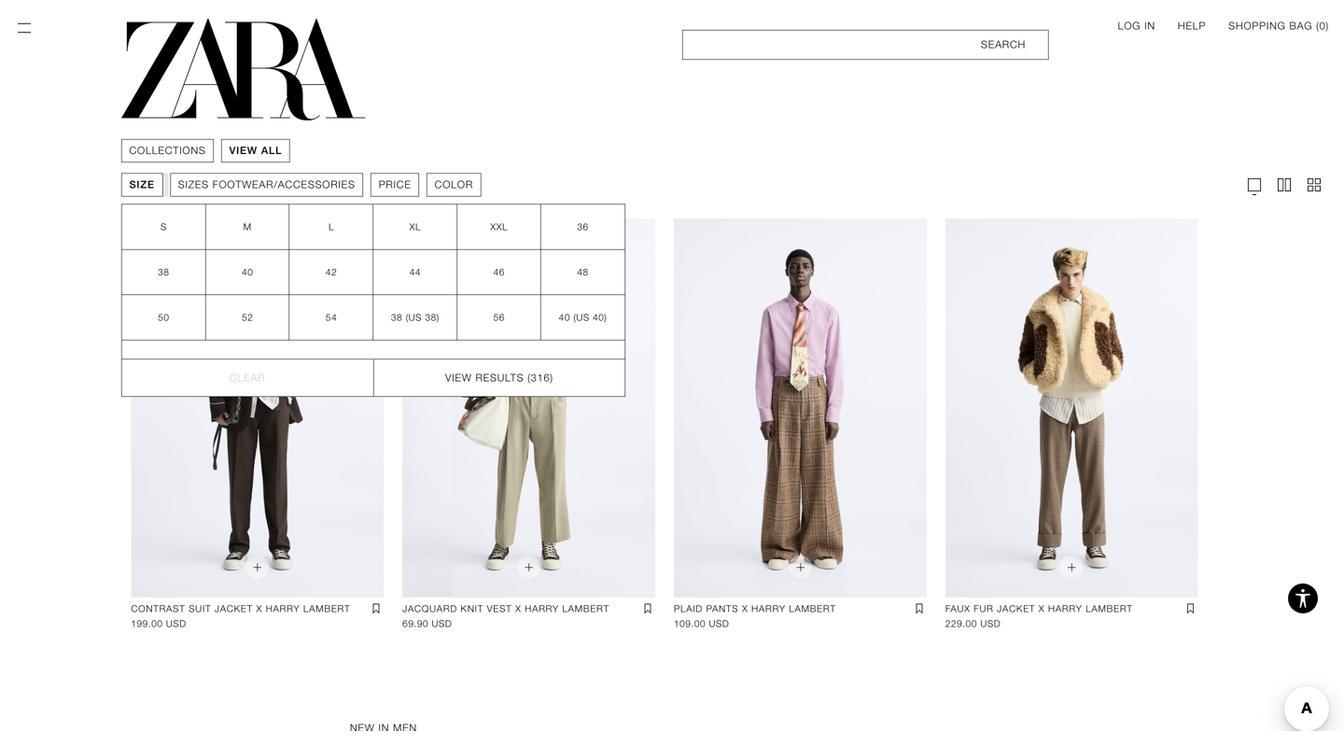 Task type: vqa. For each thing, say whether or not it's contained in the screenshot.
(US
yes



Task type: locate. For each thing, give the bounding box(es) containing it.
jacquard
[[403, 604, 458, 615]]

1 add item to wishlist image from the left
[[369, 602, 384, 617]]

1 horizontal spatial view
[[445, 372, 472, 384]]

2 jacket from the left
[[998, 604, 1036, 615]]

(316)
[[528, 372, 554, 384]]

1 (us from the left
[[406, 312, 422, 323]]

40 left the 40)
[[559, 312, 571, 323]]

52
[[242, 312, 253, 323]]

x
[[256, 604, 263, 615], [516, 604, 522, 615], [742, 604, 749, 615], [1039, 604, 1045, 615]]

109.00
[[674, 619, 706, 630]]

3 add item to wishlist image from the left
[[912, 602, 927, 617]]

shopping bag ( 0 )
[[1229, 20, 1330, 32]]

jacket right suit
[[215, 604, 253, 615]]

1 horizontal spatial jacket
[[998, 604, 1036, 615]]

(us
[[406, 312, 422, 323], [574, 312, 590, 323]]

image 0 of faux fur jacket x harry lambert from zara image
[[946, 219, 1199, 598]]

50
[[158, 312, 170, 323]]

0 horizontal spatial 40
[[242, 267, 253, 278]]

199.00 usd
[[131, 619, 187, 630]]

usd down the contrast
[[166, 619, 187, 630]]

0 horizontal spatial jacket
[[215, 604, 253, 615]]

40
[[242, 267, 253, 278], [559, 312, 571, 323]]

contrast suit jacket x harry lambert
[[131, 604, 351, 615]]

log
[[1119, 20, 1142, 32]]

usd
[[166, 619, 187, 630], [432, 619, 452, 630], [709, 619, 730, 630], [981, 619, 1001, 630]]

199.00
[[131, 619, 163, 630]]

harry right pants
[[752, 604, 786, 615]]

view left the "all" at the top left of page
[[229, 145, 258, 156]]

usd for 69.90 usd
[[432, 619, 452, 630]]

view all link
[[229, 143, 282, 158]]

usd down pants
[[709, 619, 730, 630]]

contrast suit jacket x harry lambert link
[[131, 602, 351, 617]]

3 x from the left
[[742, 604, 749, 615]]

harry inside 'contrast suit jacket x harry lambert' link
[[266, 604, 300, 615]]

3 usd from the left
[[709, 619, 730, 630]]

suit
[[189, 604, 211, 615]]

1 vertical spatial view
[[445, 372, 472, 384]]

0 vertical spatial view
[[229, 145, 258, 156]]

38 up 50
[[158, 267, 170, 278]]

109.00 usd
[[674, 619, 730, 630]]

harry inside "jacquard knit vest x harry lambert" link
[[525, 604, 559, 615]]

2 zoom change image from the left
[[1276, 176, 1294, 194]]

2 usd from the left
[[432, 619, 452, 630]]

jacquard knit vest x harry lambert
[[403, 604, 610, 615]]

sizes
[[178, 179, 209, 191]]

clear button
[[122, 359, 373, 396]]

x right vest in the left of the page
[[516, 604, 522, 615]]

69.90
[[403, 619, 429, 630]]

collections
[[129, 145, 206, 156]]

0 horizontal spatial (us
[[406, 312, 422, 323]]

jacket
[[215, 604, 253, 615], [998, 604, 1036, 615]]

color
[[435, 179, 473, 191]]

(us left 38)
[[406, 312, 422, 323]]

x right pants
[[742, 604, 749, 615]]

add item to wishlist image for plaid pants x harry lambert
[[912, 602, 927, 617]]

2 (us from the left
[[574, 312, 590, 323]]

1 harry from the left
[[266, 604, 300, 615]]

usd down "jacquard"
[[432, 619, 452, 630]]

2 horizontal spatial zoom change image
[[1306, 176, 1324, 194]]

view
[[229, 145, 258, 156], [445, 372, 472, 384]]

harry inside faux fur jacket x harry lambert link
[[1049, 604, 1083, 615]]

xxl
[[491, 221, 508, 233]]

1 vertical spatial 40
[[559, 312, 571, 323]]

image 0 of plaid pants x harry lambert from zara image
[[674, 219, 927, 598]]

)
[[1327, 20, 1330, 32]]

harry right fur
[[1049, 604, 1083, 615]]

x for faux
[[1039, 604, 1045, 615]]

0 horizontal spatial view
[[229, 145, 258, 156]]

0 horizontal spatial 38
[[158, 267, 170, 278]]

jacket right fur
[[998, 604, 1036, 615]]

1 lambert from the left
[[303, 604, 351, 615]]

in
[[1145, 20, 1156, 32]]

3 harry from the left
[[752, 604, 786, 615]]

4 harry from the left
[[1049, 604, 1083, 615]]

0 horizontal spatial zoom change image
[[1246, 176, 1265, 194]]

1 jacket from the left
[[215, 604, 253, 615]]

image 0 of jacquard knit vest x harry lambert from zara image
[[403, 219, 656, 598]]

4 usd from the left
[[981, 619, 1001, 630]]

1 vertical spatial 38
[[391, 312, 403, 323]]

3 zoom change image from the left
[[1306, 176, 1324, 194]]

38 for 38 (us 38)
[[391, 312, 403, 323]]

pants
[[707, 604, 739, 615]]

1 horizontal spatial 40
[[559, 312, 571, 323]]

2 harry from the left
[[525, 604, 559, 615]]

40 up 52
[[242, 267, 253, 278]]

harry right vest in the left of the page
[[525, 604, 559, 615]]

usd for 199.00 usd
[[166, 619, 187, 630]]

1 x from the left
[[256, 604, 263, 615]]

(us for 40
[[574, 312, 590, 323]]

usd down fur
[[981, 619, 1001, 630]]

4 x from the left
[[1039, 604, 1045, 615]]

lambert for contrast suit jacket x harry lambert
[[303, 604, 351, 615]]

view left results
[[445, 372, 472, 384]]

usd for 109.00 usd
[[709, 619, 730, 630]]

harry right suit
[[266, 604, 300, 615]]

plaid
[[674, 604, 703, 615]]

(us for 38
[[406, 312, 422, 323]]

harry
[[266, 604, 300, 615], [525, 604, 559, 615], [752, 604, 786, 615], [1049, 604, 1083, 615]]

add item to wishlist image
[[369, 602, 384, 617], [641, 602, 656, 617], [912, 602, 927, 617], [1184, 602, 1199, 617]]

1 horizontal spatial 38
[[391, 312, 403, 323]]

0 vertical spatial 40
[[242, 267, 253, 278]]

38
[[158, 267, 170, 278], [391, 312, 403, 323]]

4 add item to wishlist image from the left
[[1184, 602, 1199, 617]]

fur
[[974, 604, 994, 615]]

view all
[[229, 145, 282, 156]]

40 (us 40)
[[559, 312, 607, 323]]

2 x from the left
[[516, 604, 522, 615]]

44
[[410, 267, 421, 278]]

x right suit
[[256, 604, 263, 615]]

0 vertical spatial 38
[[158, 267, 170, 278]]

jacket for suit
[[215, 604, 253, 615]]

229.00
[[946, 619, 978, 630]]

footwear/accessories
[[213, 179, 356, 191]]

1 usd from the left
[[166, 619, 187, 630]]

lambert
[[303, 604, 351, 615], [563, 604, 610, 615], [789, 604, 837, 615], [1086, 604, 1134, 615]]

x right fur
[[1039, 604, 1045, 615]]

help link
[[1179, 19, 1207, 34]]

38 left 38)
[[391, 312, 403, 323]]

2 add item to wishlist image from the left
[[641, 602, 656, 617]]

48
[[578, 267, 589, 278]]

zoom change image
[[1246, 176, 1265, 194], [1276, 176, 1294, 194], [1306, 176, 1324, 194]]

2 lambert from the left
[[563, 604, 610, 615]]

search
[[982, 39, 1026, 50]]

1 horizontal spatial (us
[[574, 312, 590, 323]]

plaid pants x harry lambert link
[[674, 602, 837, 617]]

(us left the 40)
[[574, 312, 590, 323]]

4 lambert from the left
[[1086, 604, 1134, 615]]

1 horizontal spatial zoom change image
[[1276, 176, 1294, 194]]



Task type: describe. For each thing, give the bounding box(es) containing it.
Product search search field
[[683, 30, 1049, 60]]

faux fur jacket x harry lambert link
[[946, 602, 1134, 617]]

clear
[[230, 372, 266, 384]]

vest
[[487, 604, 512, 615]]

size button
[[121, 173, 163, 197]]

harry for contrast suit jacket x harry lambert
[[266, 604, 300, 615]]

3 lambert from the left
[[789, 604, 837, 615]]

search link
[[683, 30, 1049, 60]]

sizes footwear/accessories button
[[170, 173, 363, 197]]

lambert for jacquard knit vest x harry lambert
[[563, 604, 610, 615]]

46
[[494, 267, 505, 278]]

l
[[329, 221, 334, 233]]

56
[[494, 312, 505, 323]]

add item to wishlist image for contrast suit jacket x harry lambert
[[369, 602, 384, 617]]

plaid pants x harry lambert
[[674, 604, 837, 615]]

collections link
[[129, 143, 206, 158]]

contrast
[[131, 604, 185, 615]]

lambert for faux fur jacket x harry lambert
[[1086, 604, 1134, 615]]

0 status
[[1320, 20, 1327, 32]]

m
[[244, 221, 252, 233]]

color button
[[427, 173, 481, 197]]

price button
[[371, 173, 420, 197]]

view results (316)
[[445, 372, 554, 384]]

all
[[261, 145, 282, 156]]

x for jacquard
[[516, 604, 522, 615]]

faux fur jacket x harry lambert
[[946, 604, 1134, 615]]

knit
[[461, 604, 484, 615]]

40)
[[593, 312, 607, 323]]

40 for 40
[[242, 267, 253, 278]]

accessibility image
[[1285, 580, 1323, 617]]

0
[[1320, 20, 1327, 32]]

view for view all
[[229, 145, 258, 156]]

log in
[[1119, 20, 1156, 32]]

229.00 usd
[[946, 619, 1001, 630]]

harry for faux fur jacket x harry lambert
[[1049, 604, 1083, 615]]

view for view results (316)
[[445, 372, 472, 384]]

40 for 40 (us 40)
[[559, 312, 571, 323]]

price
[[379, 179, 412, 191]]

help
[[1179, 20, 1207, 32]]

faux
[[946, 604, 971, 615]]

42
[[326, 267, 337, 278]]

zara logo united states. go to homepage image
[[121, 19, 366, 120]]

sizes footwear/accessories
[[178, 179, 356, 191]]

xl
[[410, 221, 421, 233]]

36
[[578, 221, 589, 233]]

38 (us 38)
[[391, 312, 440, 323]]

jacquard knit vest x harry lambert link
[[403, 602, 610, 617]]

log in link
[[1119, 19, 1156, 34]]

1 zoom change image from the left
[[1246, 176, 1265, 194]]

harry for jacquard knit vest x harry lambert
[[525, 604, 559, 615]]

38 for 38
[[158, 267, 170, 278]]

results
[[476, 372, 524, 384]]

bag
[[1290, 20, 1313, 32]]

(
[[1317, 20, 1320, 32]]

add item to wishlist image for jacquard knit vest x harry lambert
[[641, 602, 656, 617]]

image 0 of contrast suit jacket x harry lambert from zara image
[[131, 219, 384, 598]]

s
[[161, 221, 167, 233]]

size
[[129, 179, 155, 191]]

harry inside plaid pants x harry lambert link
[[752, 604, 786, 615]]

open menu image
[[15, 19, 34, 37]]

54
[[326, 312, 337, 323]]

x for contrast
[[256, 604, 263, 615]]

add item to wishlist image for faux fur jacket x harry lambert
[[1184, 602, 1199, 617]]

38)
[[425, 312, 440, 323]]

jacket for fur
[[998, 604, 1036, 615]]

usd for 229.00 usd
[[981, 619, 1001, 630]]

shopping
[[1229, 20, 1287, 32]]

69.90 usd
[[403, 619, 452, 630]]



